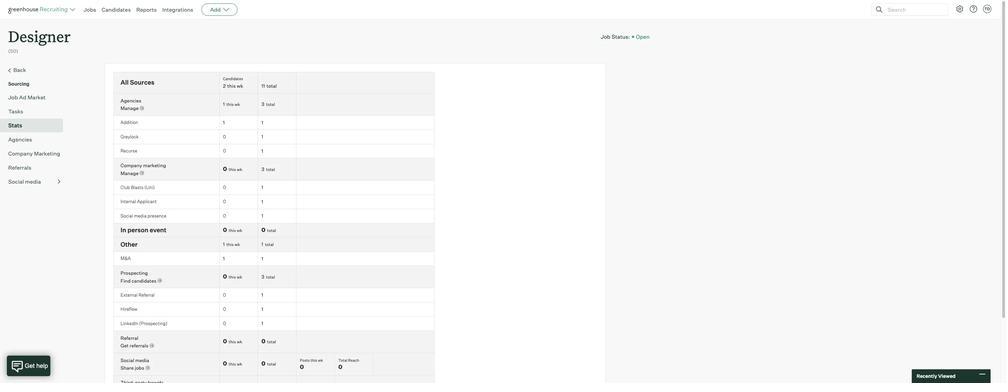 Task type: vqa. For each thing, say whether or not it's contained in the screenshot.
be
no



Task type: locate. For each thing, give the bounding box(es) containing it.
1 vertical spatial 3
[[262, 166, 265, 172]]

0 vertical spatial job
[[601, 33, 611, 40]]

1 vertical spatial 1 this wk
[[223, 241, 240, 247]]

social
[[8, 178, 24, 185], [121, 213, 133, 219], [121, 357, 134, 363]]

1 manage link from the top
[[121, 105, 144, 112]]

0 horizontal spatial referral
[[121, 335, 138, 341]]

2 vertical spatial 3
[[262, 274, 265, 280]]

0 vertical spatial agencies link
[[121, 98, 142, 103]]

share jobs link
[[121, 365, 150, 372]]

manage link down company marketing link
[[121, 170, 144, 177]]

candidates inside candidates 2 this wk
[[223, 76, 243, 81]]

5 0 this wk from the top
[[223, 360, 242, 367]]

wk inside the posts this wk 0
[[318, 358, 323, 363]]

0 vertical spatial agencies
[[121, 98, 142, 103]]

0 this wk
[[223, 166, 242, 172], [223, 227, 242, 233], [223, 273, 242, 280], [223, 338, 242, 345], [223, 360, 242, 367]]

1 vertical spatial 0 total
[[262, 338, 276, 345]]

1 vertical spatial agencies link
[[8, 135, 60, 144]]

social up share
[[121, 357, 134, 363]]

wk
[[237, 83, 243, 89], [235, 102, 240, 107], [237, 167, 242, 172], [237, 228, 242, 233], [235, 242, 240, 247], [237, 275, 242, 280], [237, 340, 242, 345], [318, 358, 323, 363], [237, 362, 242, 367]]

candidates right jobs
[[102, 6, 131, 13]]

3 for prospecting find candidates
[[262, 274, 265, 280]]

this
[[228, 83, 236, 89], [227, 102, 234, 107], [229, 167, 236, 172], [229, 228, 236, 233], [227, 242, 234, 247], [229, 275, 236, 280], [229, 340, 236, 345], [311, 358, 317, 363], [229, 362, 236, 367]]

0 vertical spatial 3
[[262, 101, 265, 107]]

media for social media presence
[[134, 213, 147, 219]]

media
[[25, 178, 41, 185], [134, 213, 147, 219], [135, 357, 149, 363]]

td button
[[984, 5, 992, 13]]

1 horizontal spatial candidates
[[223, 76, 243, 81]]

agencies for agencies manage
[[121, 98, 142, 103]]

recently
[[917, 373, 938, 379]]

1 horizontal spatial agencies link
[[121, 98, 142, 103]]

0 inside the posts this wk 0
[[300, 364, 304, 371]]

0 vertical spatial social media link
[[8, 177, 60, 186]]

media up jobs
[[135, 357, 149, 363]]

0 this wk for referral get referrals
[[223, 338, 242, 345]]

referral up get
[[121, 335, 138, 341]]

1 3 total from the top
[[262, 101, 275, 107]]

agencies link down all
[[121, 98, 142, 103]]

job ad market link
[[8, 93, 60, 101]]

social down the referrals at top
[[8, 178, 24, 185]]

manage link
[[121, 105, 144, 112], [121, 170, 144, 177]]

0 vertical spatial 3 link
[[262, 101, 265, 107]]

0 vertical spatial candidates
[[102, 6, 131, 13]]

(uni)
[[145, 185, 155, 190]]

0 vertical spatial referral
[[139, 292, 155, 298]]

social down internal
[[121, 213, 133, 219]]

social media link
[[8, 177, 60, 186], [121, 357, 149, 363]]

agencies down the stats
[[8, 136, 32, 143]]

0 horizontal spatial agencies
[[8, 136, 32, 143]]

wk inside candidates 2 this wk
[[237, 83, 243, 89]]

referrals
[[130, 343, 148, 349]]

1 vertical spatial 3 total
[[262, 166, 275, 172]]

0 vertical spatial company
[[8, 150, 33, 157]]

referral inside referral get referrals
[[121, 335, 138, 341]]

linkedin
[[121, 321, 138, 326]]

1 this wk
[[223, 101, 240, 107], [223, 241, 240, 247]]

company
[[8, 150, 33, 157], [121, 163, 142, 168]]

referral
[[139, 292, 155, 298], [121, 335, 138, 341]]

2 3 from the top
[[262, 166, 265, 172]]

1 vertical spatial referral
[[121, 335, 138, 341]]

manage link up addition
[[121, 105, 144, 112]]

job for job ad market
[[8, 94, 18, 101]]

manage inside agencies manage
[[121, 105, 139, 111]]

referral down candidates
[[139, 292, 155, 298]]

2 vertical spatial 3 total
[[262, 274, 275, 280]]

1
[[223, 101, 225, 107], [223, 120, 225, 125], [262, 120, 263, 125], [262, 134, 263, 140], [262, 148, 263, 154], [262, 185, 263, 190], [262, 199, 263, 205], [262, 213, 263, 219], [223, 241, 225, 247], [262, 241, 263, 247], [223, 256, 225, 261], [262, 256, 263, 261], [262, 292, 263, 298], [262, 306, 263, 312], [262, 321, 263, 326]]

1 horizontal spatial social media link
[[121, 357, 149, 363]]

add
[[210, 6, 221, 13]]

1 vertical spatial candidates
[[223, 76, 243, 81]]

2 1 this wk from the top
[[223, 241, 240, 247]]

share
[[121, 365, 134, 371]]

3 3 from the top
[[262, 274, 265, 280]]

manage link for 1
[[121, 105, 144, 112]]

3 link
[[262, 101, 265, 107], [262, 166, 265, 172], [262, 274, 265, 280]]

0 vertical spatial 0 total
[[262, 227, 276, 233]]

agencies link
[[121, 98, 142, 103], [8, 135, 60, 144]]

club
[[121, 185, 130, 190]]

2 3 total from the top
[[262, 166, 275, 172]]

0 vertical spatial manage link
[[121, 105, 144, 112]]

2 vertical spatial social
[[121, 357, 134, 363]]

stats
[[8, 122, 22, 129]]

prospecting find candidates
[[121, 270, 157, 284]]

m&a
[[121, 256, 131, 261]]

referral link
[[121, 335, 138, 341]]

company inside the company marketing manage
[[121, 163, 142, 168]]

manage inside the company marketing manage
[[121, 170, 139, 176]]

1 vertical spatial agencies
[[8, 136, 32, 143]]

2 0 this wk from the top
[[223, 227, 242, 233]]

2 3 link from the top
[[262, 166, 265, 172]]

sourcing
[[8, 81, 29, 87]]

0 total
[[262, 227, 276, 233], [262, 338, 276, 345], [262, 360, 276, 367]]

applicant
[[137, 199, 157, 204]]

candidates for candidates
[[102, 6, 131, 13]]

0 horizontal spatial job
[[8, 94, 18, 101]]

agencies for agencies
[[8, 136, 32, 143]]

1 vertical spatial media
[[134, 213, 147, 219]]

3 3 total from the top
[[262, 274, 275, 280]]

agencies down all
[[121, 98, 142, 103]]

3 3 link from the top
[[262, 274, 265, 280]]

1 0 this wk from the top
[[223, 166, 242, 172]]

agencies
[[121, 98, 142, 103], [8, 136, 32, 143]]

3 link for prospecting find candidates
[[262, 274, 265, 280]]

media down referrals "link" at the top left
[[25, 178, 41, 185]]

1 vertical spatial job
[[8, 94, 18, 101]]

0 horizontal spatial agencies link
[[8, 135, 60, 144]]

1 1 this wk from the top
[[223, 101, 240, 107]]

3 for agencies manage
[[262, 101, 265, 107]]

manage up club
[[121, 170, 139, 176]]

1 vertical spatial manage
[[121, 170, 139, 176]]

2 vertical spatial media
[[135, 357, 149, 363]]

social media
[[8, 178, 41, 185]]

0 vertical spatial media
[[25, 178, 41, 185]]

company up the referrals at top
[[8, 150, 33, 157]]

jobs
[[84, 6, 96, 13]]

social media link up share jobs link
[[121, 357, 149, 363]]

(50)
[[8, 48, 18, 54]]

2 0 total from the top
[[262, 338, 276, 345]]

media down internal applicant
[[134, 213, 147, 219]]

all
[[121, 79, 129, 86]]

Search text field
[[887, 5, 942, 15]]

candidates
[[102, 6, 131, 13], [223, 76, 243, 81]]

0 horizontal spatial candidates
[[102, 6, 131, 13]]

job left ad
[[8, 94, 18, 101]]

company marketing
[[8, 150, 60, 157]]

1 vertical spatial social
[[121, 213, 133, 219]]

3
[[262, 101, 265, 107], [262, 166, 265, 172], [262, 274, 265, 280]]

manage up addition
[[121, 105, 139, 111]]

company down recurse
[[121, 163, 142, 168]]

designer
[[8, 26, 71, 46]]

0 this wk for social media share jobs
[[223, 360, 242, 367]]

1 link
[[223, 101, 225, 107], [223, 120, 225, 125], [262, 120, 263, 125], [262, 134, 263, 140], [262, 148, 263, 154], [262, 185, 263, 190], [262, 199, 263, 205], [262, 213, 263, 219], [223, 241, 225, 247], [262, 241, 263, 247], [223, 256, 225, 261], [262, 256, 263, 261], [262, 292, 263, 298], [262, 306, 263, 312], [262, 321, 263, 326]]

3 0 total from the top
[[262, 360, 276, 367]]

candidates up 2
[[223, 76, 243, 81]]

stats link
[[8, 121, 60, 129]]

1 vertical spatial 3 link
[[262, 166, 265, 172]]

recurse
[[121, 148, 137, 154]]

job left status:
[[601, 33, 611, 40]]

social for social media presence
[[121, 213, 133, 219]]

1 horizontal spatial agencies
[[121, 98, 142, 103]]

3 link for agencies manage
[[262, 101, 265, 107]]

1 3 link from the top
[[262, 101, 265, 107]]

1 manage from the top
[[121, 105, 139, 111]]

3 0 this wk from the top
[[223, 273, 242, 280]]

1 vertical spatial manage link
[[121, 170, 144, 177]]

2 vertical spatial 3 link
[[262, 274, 265, 280]]

job for job status:
[[601, 33, 611, 40]]

open
[[636, 33, 650, 40]]

company marketing manage
[[121, 163, 166, 176]]

2 vertical spatial 0 total
[[262, 360, 276, 367]]

find candidates link
[[121, 278, 162, 284]]

market
[[28, 94, 46, 101]]

1 vertical spatial company
[[121, 163, 142, 168]]

0 vertical spatial 1 this wk
[[223, 101, 240, 107]]

media for social media
[[25, 178, 41, 185]]

reports link
[[136, 6, 157, 13]]

media inside social media share jobs
[[135, 357, 149, 363]]

this inside the posts this wk 0
[[311, 358, 317, 363]]

agencies manage
[[121, 98, 142, 111]]

in person event
[[121, 226, 166, 234]]

ad
[[19, 94, 26, 101]]

company for company marketing
[[8, 150, 33, 157]]

2 manage from the top
[[121, 170, 139, 176]]

0 vertical spatial manage
[[121, 105, 139, 111]]

(prospecting)
[[139, 321, 167, 326]]

social media link down referrals "link" at the top left
[[8, 177, 60, 186]]

job
[[601, 33, 611, 40], [8, 94, 18, 101]]

2 manage link from the top
[[121, 170, 144, 177]]

0 vertical spatial social
[[8, 178, 24, 185]]

manage link for 0
[[121, 170, 144, 177]]

0 vertical spatial 3 total
[[262, 101, 275, 107]]

1 horizontal spatial referral
[[139, 292, 155, 298]]

referrals link
[[8, 163, 60, 172]]

agencies link down stats link
[[8, 135, 60, 144]]

4 0 this wk from the top
[[223, 338, 242, 345]]

0 horizontal spatial company
[[8, 150, 33, 157]]

in
[[121, 226, 126, 234]]

this inside candidates 2 this wk
[[228, 83, 236, 89]]

marketing
[[34, 150, 60, 157]]

1 3 from the top
[[262, 101, 265, 107]]

company for company marketing manage
[[121, 163, 142, 168]]

1 horizontal spatial job
[[601, 33, 611, 40]]

designer link
[[8, 19, 71, 48]]

1 horizontal spatial company
[[121, 163, 142, 168]]



Task type: describe. For each thing, give the bounding box(es) containing it.
1 this wk for 3
[[223, 101, 240, 107]]

1 vertical spatial social media link
[[121, 357, 149, 363]]

0 this wk for company marketing manage
[[223, 166, 242, 172]]

greenhouse recruiting image
[[8, 5, 70, 14]]

candidates
[[132, 278, 157, 284]]

1 this wk for 1
[[223, 241, 240, 247]]

td
[[985, 7, 991, 11]]

total reach 0
[[339, 358, 359, 371]]

total inside 1 total
[[265, 242, 274, 247]]

integrations link
[[162, 6, 193, 13]]

media for social media share jobs
[[135, 357, 149, 363]]

linkedin (prospecting)
[[121, 321, 167, 326]]

tasks link
[[8, 107, 60, 115]]

total
[[339, 358, 348, 363]]

event
[[150, 226, 166, 234]]

social inside social media share jobs
[[121, 357, 134, 363]]

company marketing link
[[121, 163, 166, 168]]

designer (50)
[[8, 26, 71, 54]]

3 link for company marketing manage
[[262, 166, 265, 172]]

external referral
[[121, 292, 155, 298]]

blasts
[[131, 185, 144, 190]]

other
[[121, 241, 138, 248]]

0 total for referral get referrals
[[262, 338, 276, 345]]

jobs
[[135, 365, 144, 371]]

jobs link
[[84, 6, 96, 13]]

greylock
[[121, 134, 139, 139]]

1 total
[[262, 241, 274, 247]]

person
[[128, 226, 148, 234]]

add button
[[202, 3, 238, 16]]

presence
[[148, 213, 166, 219]]

recently viewed
[[917, 373, 956, 379]]

candidates for candidates 2 this wk
[[223, 76, 243, 81]]

2
[[223, 83, 226, 89]]

get referrals link
[[121, 343, 154, 349]]

reports
[[136, 6, 157, 13]]

marketing
[[143, 163, 166, 168]]

find
[[121, 278, 131, 284]]

club blasts (uni)
[[121, 185, 155, 190]]

td button
[[982, 3, 993, 14]]

get
[[121, 343, 129, 349]]

social media share jobs
[[121, 357, 149, 371]]

external
[[121, 292, 138, 298]]

candidates link
[[102, 6, 131, 13]]

sources
[[130, 79, 155, 86]]

2 link
[[223, 83, 226, 89]]

3 total for company marketing manage
[[262, 166, 275, 172]]

0 total for social media share jobs
[[262, 360, 276, 367]]

back link
[[8, 66, 60, 75]]

social media presence
[[121, 213, 166, 219]]

reach
[[348, 358, 359, 363]]

candidates 2 this wk
[[223, 76, 243, 89]]

posts
[[300, 358, 310, 363]]

1 0 total from the top
[[262, 227, 276, 233]]

posts this wk 0
[[300, 358, 323, 371]]

configure image
[[956, 5, 964, 13]]

tasks
[[8, 108, 23, 115]]

job ad market
[[8, 94, 46, 101]]

3 total for agencies manage
[[262, 101, 275, 107]]

0 this wk for prospecting find candidates
[[223, 273, 242, 280]]

3 total for prospecting find candidates
[[262, 274, 275, 280]]

prospecting
[[121, 270, 148, 276]]

0 horizontal spatial social media link
[[8, 177, 60, 186]]

back
[[13, 66, 26, 73]]

3 for company marketing manage
[[262, 166, 265, 172]]

internal applicant
[[121, 199, 157, 204]]

prospecting link
[[121, 270, 148, 276]]

viewed
[[939, 373, 956, 379]]

referrals
[[8, 164, 31, 171]]

company marketing link
[[8, 149, 60, 158]]

11 total
[[262, 83, 277, 89]]

job status:
[[601, 33, 630, 40]]

integrations
[[162, 6, 193, 13]]

hireflow
[[121, 307, 137, 312]]

internal
[[121, 199, 136, 204]]

social for social media
[[8, 178, 24, 185]]

11 link
[[262, 83, 265, 89]]

all sources
[[121, 79, 155, 86]]

addition
[[121, 120, 138, 125]]

0 inside "total reach 0"
[[339, 364, 343, 371]]

referral get referrals
[[121, 335, 148, 349]]

status:
[[612, 33, 630, 40]]

11
[[262, 83, 265, 89]]



